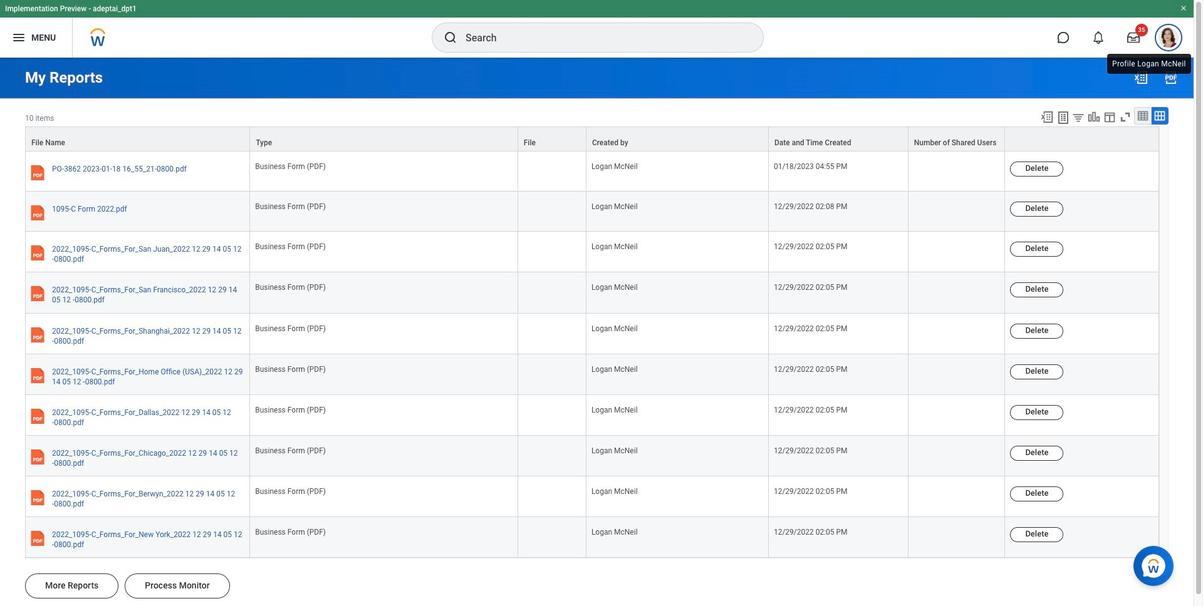 Task type: vqa. For each thing, say whether or not it's contained in the screenshot.
Expand Table image
yes



Task type: locate. For each thing, give the bounding box(es) containing it.
cell
[[518, 152, 587, 192], [909, 152, 1006, 192], [518, 192, 587, 232], [909, 192, 1006, 232], [518, 232, 587, 273], [909, 232, 1006, 273], [518, 273, 587, 314], [909, 273, 1006, 314], [518, 314, 587, 355], [909, 314, 1006, 355], [518, 355, 587, 396], [909, 355, 1006, 396], [518, 396, 587, 436], [909, 396, 1006, 436], [518, 436, 587, 477], [909, 436, 1006, 477], [518, 477, 587, 518], [909, 477, 1006, 518], [518, 518, 587, 559], [909, 518, 1006, 559]]

export to excel image left export to worksheets image
[[1041, 110, 1055, 124]]

export to excel image
[[1134, 70, 1149, 85], [1041, 110, 1055, 124]]

export to excel image left view printable version (pdf) 'icon'
[[1134, 70, 1149, 85]]

business form (pdf) element
[[255, 160, 326, 171], [255, 200, 326, 211], [255, 240, 326, 252], [255, 281, 326, 292], [255, 322, 326, 333], [255, 363, 326, 374], [255, 404, 326, 415], [255, 445, 326, 456], [255, 485, 326, 497], [255, 526, 326, 538]]

4 row from the top
[[25, 232, 1160, 273]]

toolbar
[[1035, 107, 1169, 127]]

my reports - expand/collapse chart image
[[1088, 110, 1102, 124]]

business form (pdf) element for 11th "row" from the top of the page
[[255, 526, 326, 538]]

expand table image
[[1154, 110, 1167, 122]]

business form (pdf) element for 2nd "row" from the top
[[255, 160, 326, 171]]

4 business form (pdf) element from the top
[[255, 281, 326, 292]]

1 vertical spatial export to excel image
[[1041, 110, 1055, 124]]

7 business form (pdf) element from the top
[[255, 404, 326, 415]]

1 horizontal spatial export to excel image
[[1134, 70, 1149, 85]]

main content
[[0, 58, 1194, 607]]

banner
[[0, 0, 1194, 58]]

8 business form (pdf) element from the top
[[255, 445, 326, 456]]

1 business form (pdf) element from the top
[[255, 160, 326, 171]]

row
[[25, 127, 1160, 152], [25, 152, 1160, 192], [25, 192, 1160, 232], [25, 232, 1160, 273], [25, 273, 1160, 314], [25, 314, 1160, 355], [25, 355, 1160, 396], [25, 396, 1160, 436], [25, 436, 1160, 477], [25, 477, 1160, 518], [25, 518, 1160, 559]]

profile logan mcneil image
[[1159, 28, 1179, 50]]

10 business form (pdf) element from the top
[[255, 526, 326, 538]]

select to filter grid data image
[[1072, 111, 1086, 124]]

0 horizontal spatial export to excel image
[[1041, 110, 1055, 124]]

5 business form (pdf) element from the top
[[255, 322, 326, 333]]

9 business form (pdf) element from the top
[[255, 485, 326, 497]]

view printable version (pdf) image
[[1164, 70, 1179, 85]]

2 business form (pdf) element from the top
[[255, 200, 326, 211]]

business form (pdf) element for 6th "row" from the bottom of the page
[[255, 322, 326, 333]]

fullscreen image
[[1119, 110, 1133, 124]]

tooltip
[[1105, 51, 1194, 76]]

9 row from the top
[[25, 436, 1160, 477]]

table image
[[1137, 110, 1150, 122]]

export to worksheets image
[[1056, 110, 1071, 125]]

3 business form (pdf) element from the top
[[255, 240, 326, 252]]

0 vertical spatial export to excel image
[[1134, 70, 1149, 85]]

2 row from the top
[[25, 152, 1160, 192]]

6 business form (pdf) element from the top
[[255, 363, 326, 374]]

inbox large image
[[1128, 31, 1140, 44]]

notifications large image
[[1093, 31, 1105, 44]]

business form (pdf) element for 4th "row" from the top of the page
[[255, 240, 326, 252]]

8 row from the top
[[25, 396, 1160, 436]]



Task type: describe. For each thing, give the bounding box(es) containing it.
business form (pdf) element for seventh "row"
[[255, 363, 326, 374]]

business form (pdf) element for 2nd "row" from the bottom of the page
[[255, 485, 326, 497]]

business form (pdf) element for 8th "row" from the top
[[255, 404, 326, 415]]

close environment banner image
[[1181, 4, 1188, 12]]

Search Workday  search field
[[466, 24, 738, 51]]

6 row from the top
[[25, 314, 1160, 355]]

export to excel image for export to worksheets image
[[1041, 110, 1055, 124]]

justify image
[[11, 30, 26, 45]]

3 row from the top
[[25, 192, 1160, 232]]

11 row from the top
[[25, 518, 1160, 559]]

business form (pdf) element for 5th "row"
[[255, 281, 326, 292]]

10 row from the top
[[25, 477, 1160, 518]]

5 row from the top
[[25, 273, 1160, 314]]

click to view/edit grid preferences image
[[1103, 110, 1117, 124]]

1 row from the top
[[25, 127, 1160, 152]]

7 row from the top
[[25, 355, 1160, 396]]

business form (pdf) element for 3rd "row" from the bottom
[[255, 445, 326, 456]]

export to excel image for view printable version (pdf) 'icon'
[[1134, 70, 1149, 85]]

search image
[[443, 30, 458, 45]]

business form (pdf) element for third "row" from the top of the page
[[255, 200, 326, 211]]



